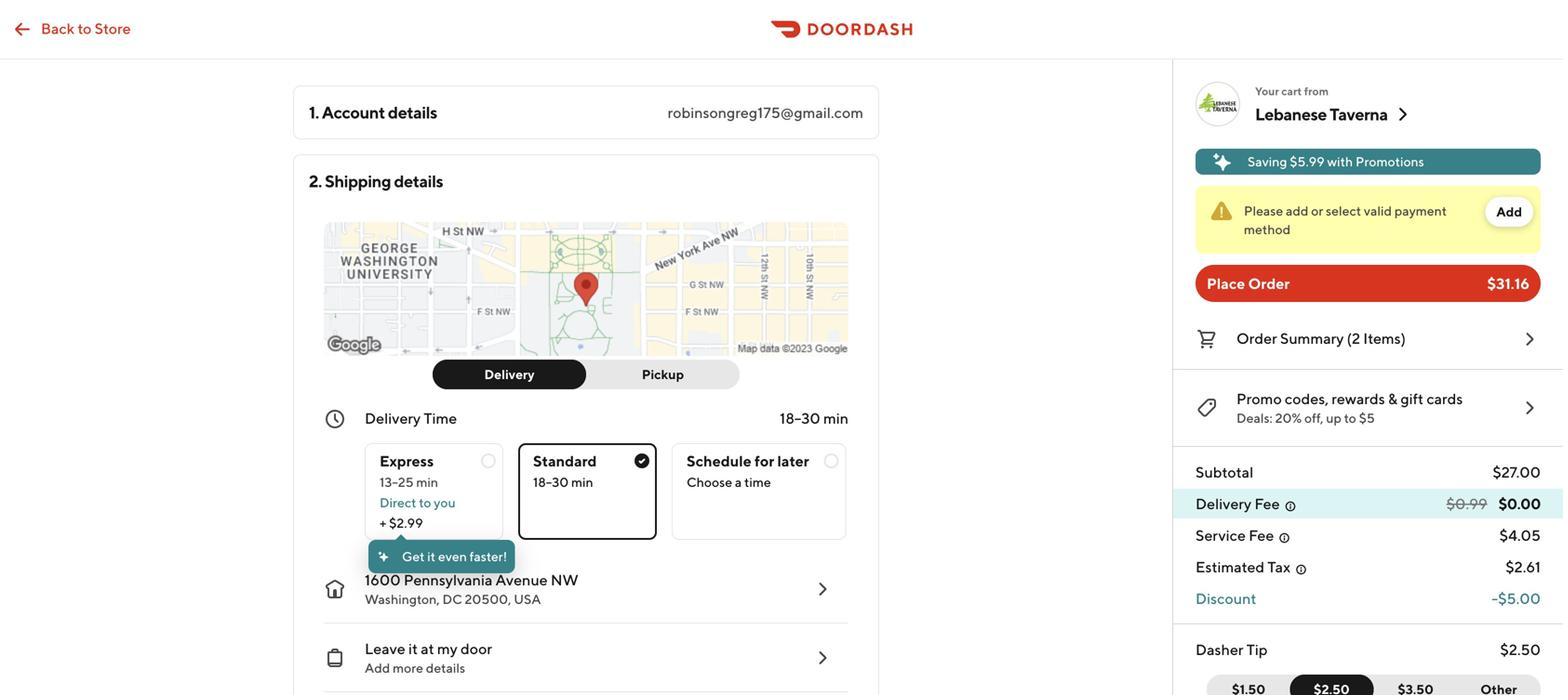 Task type: locate. For each thing, give the bounding box(es) containing it.
add inside leave it at my door add more details
[[365, 661, 390, 676]]

promotions
[[1356, 154, 1424, 169]]

1 horizontal spatial 18–30 min
[[780, 410, 849, 428]]

tip amount option group
[[1207, 676, 1541, 696]]

cards
[[1427, 390, 1463, 408]]

2 horizontal spatial delivery
[[1196, 495, 1252, 513]]

get it even faster! tooltip
[[368, 535, 515, 574]]

$5
[[1359, 411, 1375, 426]]

option group
[[365, 429, 849, 541]]

to right up
[[1344, 411, 1356, 426]]

2 horizontal spatial to
[[1344, 411, 1356, 426]]

add up $31.16
[[1497, 204, 1522, 220]]

it inside leave it at my door add more details
[[408, 641, 418, 658]]

order summary (2 items)
[[1237, 330, 1406, 348]]

none radio containing standard
[[518, 444, 657, 541]]

$0.99
[[1446, 495, 1487, 513]]

0 horizontal spatial it
[[408, 641, 418, 658]]

option group containing express
[[365, 429, 849, 541]]

1 vertical spatial 18–30
[[533, 475, 569, 490]]

lebanese taverna button
[[1255, 103, 1414, 126]]

1 vertical spatial it
[[408, 641, 418, 658]]

1 vertical spatial details
[[394, 171, 443, 191]]

it right get
[[427, 549, 436, 565]]

0 vertical spatial details
[[388, 102, 437, 122]]

delivery or pickup selector option group
[[433, 360, 740, 390]]

Pickup radio
[[575, 360, 740, 390]]

to
[[78, 20, 92, 37], [1344, 411, 1356, 426], [419, 495, 431, 511]]

1 horizontal spatial add
[[1497, 204, 1522, 220]]

it inside tooltip
[[427, 549, 436, 565]]

select
[[1326, 203, 1361, 219]]

to inside 13–25 min direct to you + $2.99
[[419, 495, 431, 511]]

18–30 min down standard
[[533, 475, 593, 490]]

add inside button
[[1497, 204, 1522, 220]]

add down leave
[[365, 661, 390, 676]]

0 vertical spatial delivery
[[484, 367, 535, 382]]

1 horizontal spatial to
[[419, 495, 431, 511]]

None radio
[[518, 444, 657, 541]]

$2.61
[[1506, 559, 1541, 576]]

18–30 down standard
[[533, 475, 569, 490]]

delivery inside radio
[[484, 367, 535, 382]]

get it even faster!
[[402, 549, 507, 565]]

express
[[380, 453, 434, 470]]

18–30 min up later
[[780, 410, 849, 428]]

details right 2. shipping
[[394, 171, 443, 191]]

to left you
[[419, 495, 431, 511]]

None button
[[1207, 676, 1302, 696], [1290, 676, 1374, 696], [1363, 676, 1458, 696], [1457, 676, 1541, 696], [1207, 676, 1302, 696], [1290, 676, 1374, 696], [1363, 676, 1458, 696], [1457, 676, 1541, 696]]

deals:
[[1237, 411, 1273, 426]]

details right 1. account
[[388, 102, 437, 122]]

a
[[735, 475, 742, 490]]

subtotal
[[1196, 464, 1254, 482]]

1 vertical spatial add
[[365, 661, 390, 676]]

it for at
[[408, 641, 418, 658]]

place
[[1207, 275, 1245, 293]]

dasher
[[1196, 642, 1244, 659]]

delivery
[[484, 367, 535, 382], [365, 410, 421, 428], [1196, 495, 1252, 513]]

dasher tip
[[1196, 642, 1268, 659]]

it
[[427, 549, 436, 565], [408, 641, 418, 658]]

0 horizontal spatial delivery
[[365, 410, 421, 428]]

add
[[1497, 204, 1522, 220], [365, 661, 390, 676]]

faster!
[[470, 549, 507, 565]]

min
[[823, 410, 849, 428], [416, 475, 438, 490], [571, 475, 593, 490]]

0 vertical spatial 18–30
[[780, 410, 820, 428]]

1 horizontal spatial 18–30
[[780, 410, 820, 428]]

summary
[[1280, 330, 1344, 348]]

$2.50
[[1500, 642, 1541, 659]]

please add or select valid payment method
[[1244, 203, 1447, 237]]

at
[[421, 641, 434, 658]]

to inside promo codes, rewards & gift cards deals: 20% off, up to $5
[[1344, 411, 1356, 426]]

saving $5.99 with promotions
[[1248, 154, 1424, 169]]

&
[[1388, 390, 1398, 408]]

1 vertical spatial fee
[[1249, 527, 1274, 545]]

fee
[[1255, 495, 1280, 513], [1249, 527, 1274, 545]]

details down my
[[426, 661, 465, 676]]

1 vertical spatial delivery
[[365, 410, 421, 428]]

0 vertical spatial to
[[78, 20, 92, 37]]

add
[[1286, 203, 1309, 219]]

0 horizontal spatial add
[[365, 661, 390, 676]]

tip
[[1247, 642, 1268, 659]]

you
[[434, 495, 456, 511]]

order left "summary"
[[1237, 330, 1277, 348]]

with
[[1327, 154, 1353, 169]]

min inside 13–25 min direct to you + $2.99
[[416, 475, 438, 490]]

details inside leave it at my door add more details
[[426, 661, 465, 676]]

order inside button
[[1237, 330, 1277, 348]]

order right place at the top right of page
[[1248, 275, 1290, 293]]

off,
[[1304, 411, 1324, 426]]

0 horizontal spatial 18–30 min
[[533, 475, 593, 490]]

choose a time
[[687, 475, 771, 490]]

1 horizontal spatial it
[[427, 549, 436, 565]]

pickup
[[642, 367, 684, 382]]

or
[[1311, 203, 1323, 219]]

None radio
[[365, 444, 503, 541], [672, 444, 846, 541], [365, 444, 503, 541], [672, 444, 846, 541]]

discount
[[1196, 590, 1257, 608]]

to right back
[[78, 20, 92, 37]]

18–30 up later
[[780, 410, 820, 428]]

1600 pennsylvania avenue nw washington,  dc 20500,  usa
[[365, 572, 579, 608]]

order
[[1248, 275, 1290, 293], [1237, 330, 1277, 348]]

even
[[438, 549, 467, 565]]

1 horizontal spatial delivery
[[484, 367, 535, 382]]

2 vertical spatial details
[[426, 661, 465, 676]]

2 horizontal spatial min
[[823, 410, 849, 428]]

1 vertical spatial to
[[1344, 411, 1356, 426]]

18–30 min
[[780, 410, 849, 428], [533, 475, 593, 490]]

dc
[[442, 592, 462, 608]]

from
[[1304, 85, 1329, 98]]

0 vertical spatial add
[[1497, 204, 1522, 220]]

0 vertical spatial fee
[[1255, 495, 1280, 513]]

2 vertical spatial to
[[419, 495, 431, 511]]

(2
[[1347, 330, 1360, 348]]

0 horizontal spatial 18–30
[[533, 475, 569, 490]]

method
[[1244, 222, 1291, 237]]

0 vertical spatial it
[[427, 549, 436, 565]]

status
[[1196, 186, 1541, 254]]

store
[[95, 20, 131, 37]]

+
[[380, 516, 386, 531]]

it left 'at'
[[408, 641, 418, 658]]

0 horizontal spatial to
[[78, 20, 92, 37]]

it for even
[[427, 549, 436, 565]]

0 horizontal spatial min
[[416, 475, 438, 490]]

1 vertical spatial order
[[1237, 330, 1277, 348]]



Task type: describe. For each thing, give the bounding box(es) containing it.
up
[[1326, 411, 1342, 426]]

more
[[393, 661, 423, 676]]

$0.00
[[1499, 495, 1541, 513]]

codes,
[[1285, 390, 1329, 408]]

choose
[[687, 475, 732, 490]]

1. account details
[[309, 102, 437, 122]]

1 horizontal spatial min
[[571, 475, 593, 490]]

avenue
[[496, 572, 548, 589]]

please
[[1244, 203, 1283, 219]]

2 vertical spatial delivery
[[1196, 495, 1252, 513]]

saving
[[1248, 154, 1287, 169]]

0 vertical spatial order
[[1248, 275, 1290, 293]]

lebanese taverna
[[1255, 104, 1388, 124]]

13–25 min direct to you + $2.99
[[380, 475, 456, 531]]

$27.00
[[1493, 464, 1541, 482]]

leave it at my door add more details
[[365, 641, 492, 676]]

get
[[402, 549, 425, 565]]

robinsongreg175@gmail.com
[[668, 104, 863, 121]]

time
[[424, 410, 457, 428]]

delivery time
[[365, 410, 457, 428]]

items)
[[1363, 330, 1406, 348]]

payment
[[1395, 203, 1447, 219]]

estimated
[[1196, 559, 1265, 576]]

service
[[1196, 527, 1246, 545]]

time
[[744, 475, 771, 490]]

tax
[[1268, 559, 1291, 576]]

promo codes, rewards & gift cards deals: 20% off, up to $5
[[1237, 390, 1463, 426]]

standard
[[533, 453, 597, 470]]

cart
[[1281, 85, 1302, 98]]

lebanese
[[1255, 104, 1327, 124]]

direct
[[380, 495, 416, 511]]

$5.99
[[1290, 154, 1325, 169]]

schedule for later
[[687, 453, 809, 470]]

your cart from
[[1255, 85, 1329, 98]]

1600
[[365, 572, 401, 589]]

add button
[[1485, 197, 1533, 227]]

usa
[[514, 592, 541, 608]]

gift
[[1401, 390, 1424, 408]]

2. shipping details
[[309, 171, 443, 191]]

door
[[461, 641, 492, 658]]

details for 1. account details
[[388, 102, 437, 122]]

pennsylvania
[[404, 572, 493, 589]]

$2.99
[[389, 516, 423, 531]]

taverna
[[1330, 104, 1388, 124]]

saving $5.99 with promotions button
[[1196, 149, 1541, 175]]

later
[[777, 453, 809, 470]]

details for 2. shipping details
[[394, 171, 443, 191]]

washington,
[[365, 592, 440, 608]]

$31.16
[[1487, 275, 1530, 293]]

back to store button
[[0, 11, 142, 48]]

-$5.00
[[1492, 590, 1541, 608]]

fee for delivery
[[1255, 495, 1280, 513]]

your
[[1255, 85, 1279, 98]]

20500,
[[465, 592, 511, 608]]

to inside button
[[78, 20, 92, 37]]

back to store
[[41, 20, 131, 37]]

1. account
[[309, 102, 385, 122]]

place order
[[1207, 275, 1290, 293]]

order summary (2 items) button
[[1196, 325, 1541, 355]]

my
[[437, 641, 458, 658]]

-
[[1492, 590, 1498, 608]]

Delivery radio
[[433, 360, 586, 390]]

schedule
[[687, 453, 752, 470]]

$4.05
[[1500, 527, 1541, 545]]

valid
[[1364, 203, 1392, 219]]

$5.00
[[1498, 590, 1541, 608]]

leave
[[365, 641, 405, 658]]

2. shipping
[[309, 171, 391, 191]]

back
[[41, 20, 75, 37]]

promo
[[1237, 390, 1282, 408]]

fee for service
[[1249, 527, 1274, 545]]

0 vertical spatial 18–30 min
[[780, 410, 849, 428]]

20%
[[1275, 411, 1302, 426]]

13–25
[[380, 475, 414, 490]]

for
[[755, 453, 774, 470]]

status containing please add or select valid payment method
[[1196, 186, 1541, 254]]

rewards
[[1332, 390, 1385, 408]]

nw
[[551, 572, 579, 589]]

1 vertical spatial 18–30 min
[[533, 475, 593, 490]]



Task type: vqa. For each thing, say whether or not it's contained in the screenshot.
Delivery to the bottom
yes



